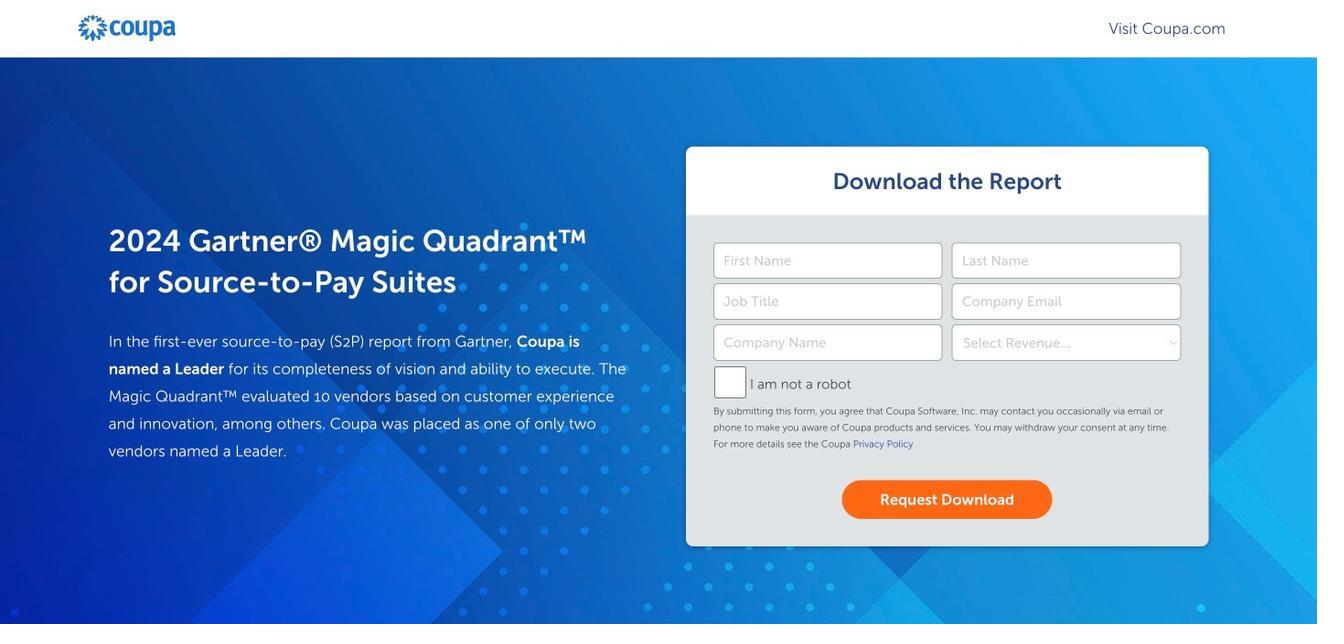 Task type: locate. For each thing, give the bounding box(es) containing it.
Company Email email field
[[952, 284, 1181, 320]]

Last Name text field
[[952, 243, 1181, 279]]

Company Name text field
[[714, 325, 943, 361]]

None checkbox
[[714, 367, 747, 399]]

Job Title text field
[[714, 284, 943, 320]]



Task type: describe. For each thing, give the bounding box(es) containing it.
home image
[[77, 14, 177, 43]]

First Name text field
[[714, 243, 943, 279]]



Task type: vqa. For each thing, say whether or not it's contained in the screenshot.
"CRN WOTC" image at left
no



